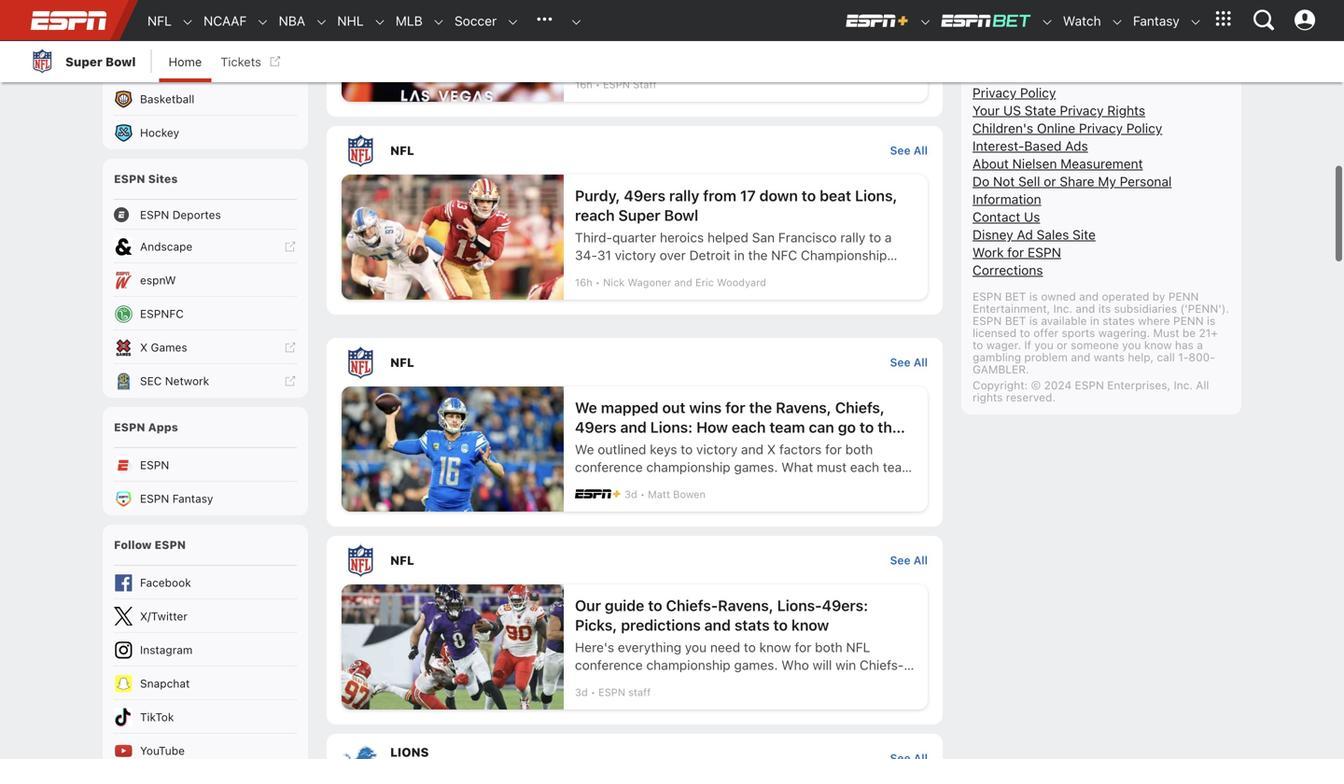 Task type: describe. For each thing, give the bounding box(es) containing it.
how inside "we mapped out wins for the ravens, chiefs, 49ers and lions: how each team can go to the super bowl"
[[697, 418, 729, 436]]

available
[[1042, 314, 1088, 327]]

purdy,
[[575, 187, 621, 205]]

sales
[[1037, 227, 1070, 242]]

game.
[[575, 265, 614, 281]]

see for purdy, 49ers rally from 17 down to beat lions, reach super bowl
[[891, 144, 911, 157]]

facebook
[[140, 576, 191, 589]]

all for our guide to chiefs-ravens, lions-49ers: picks, predictions and stats to know
[[914, 554, 928, 567]]

is right be
[[1208, 314, 1216, 327]]

games
[[151, 341, 187, 354]]

and down sports
[[1072, 351, 1091, 364]]

tiktok
[[140, 711, 174, 724]]

basketball
[[140, 92, 195, 106]]

34-
[[575, 248, 598, 263]]

football link
[[103, 15, 308, 49]]

16h for purdy, 49ers rally from 17 down to beat lions, reach super bowl
[[575, 276, 593, 289]]

your us state privacy rights link
[[973, 103, 1146, 118]]

to up championship
[[870, 230, 882, 245]]

we for mapped
[[575, 399, 598, 417]]

espn left apps at left
[[114, 421, 145, 434]]

know inside espn bet is owned and operated by penn entertainment, inc. and its subsidiaries ('penn'). espn bet is available in states where penn is licensed to offer sports wagering. must be 21+ to wager. if you or someone you know has a gambling problem and wants help, call 1-800- gambler. copyright: © 2024 espn enterprises, inc. all rights reserved.
[[1145, 339, 1173, 352]]

x/twitter
[[140, 610, 188, 623]]

will
[[813, 658, 833, 673]]

lions,
[[856, 187, 898, 205]]

personal
[[1120, 174, 1173, 189]]

0 vertical spatial penn
[[1169, 290, 1200, 303]]

espn down corrections link
[[973, 290, 1002, 303]]

is left the owned
[[1030, 290, 1039, 303]]

to up predictions
[[648, 597, 663, 615]]

nfl link for purdy, 49ers rally from 17 down to beat lions, reach super bowl
[[327, 126, 891, 175]]

see for we mapped out wins for the ravens, chiefs, 49ers and lions: how each team can go to the super bowl
[[891, 356, 911, 369]]

instagram link
[[103, 633, 308, 667]]

ravens, inside our guide to chiefs-ravens, lions-49ers: picks, predictions and stats to know here's everything you need to know for both nfl conference championship games. who will win chiefs- ravens and lions-49ers?
[[718, 597, 774, 615]]

nfl for we mapped out wins for the ravens, chiefs, 49ers and lions: how each team can go to the super bowl
[[390, 355, 415, 369]]

0 vertical spatial 3d
[[625, 488, 638, 501]]

nfl link for we mapped out wins for the ravens, chiefs, 49ers and lions: how each team can go to the super bowl
[[327, 338, 891, 387]]

see for our guide to chiefs-ravens, lions-49ers: picks, predictions and stats to know
[[891, 554, 911, 567]]

espn fantasy link
[[103, 482, 308, 516]]

49ers inside "we mapped out wins for the ravens, chiefs, 49ers and lions: how each team can go to the super bowl"
[[575, 418, 617, 436]]

each inside "we mapped out wins for the ravens, chiefs, 49ers and lions: how each team can go to the super bowl"
[[732, 418, 766, 436]]

of
[[1014, 67, 1026, 83]]

us
[[1004, 103, 1022, 118]]

fantasy inside "link"
[[173, 492, 213, 505]]

espn staff
[[603, 78, 657, 91]]

wagering.
[[1099, 326, 1151, 340]]

nfl link up baseball
[[138, 1, 172, 41]]

which
[[846, 0, 890, 7]]

1 bet from the top
[[1006, 290, 1027, 303]]

we outlined keys to victory and x factors for both conference championship games. what must each team do to win?
[[575, 442, 914, 493]]

nick
[[603, 276, 625, 289]]

2024
[[1045, 379, 1072, 392]]

espn inside terms of use privacy policy your us state privacy rights children's online privacy policy interest-based ads about nielsen measurement do not sell or share my personal information contact us disney ad sales site work for espn corrections
[[1028, 245, 1062, 260]]

1 horizontal spatial inc.
[[1174, 379, 1194, 392]]

49ers inside the purdy, 49ers rally from 17 down to beat lions, reach super bowl third-quarter heroics helped san francisco rally to a 34-31 victory over detroit in the nfc championship game.
[[624, 187, 666, 205]]

stats
[[735, 616, 770, 634]]

mlb
[[396, 13, 423, 28]]

bowl inside "we mapped out wins for the ravens, chiefs, 49ers and lions: how each team can go to the super bowl"
[[621, 438, 655, 456]]

what
[[782, 460, 814, 475]]

snapchat
[[140, 677, 190, 690]]

san
[[753, 230, 775, 245]]

disney
[[973, 227, 1014, 242]]

conference inside we outlined keys to victory and x factors for both conference championship games. what must each team do to win?
[[575, 460, 643, 475]]

and up need
[[705, 616, 731, 634]]

and right the owned
[[1080, 290, 1099, 303]]

privacy policy link
[[973, 85, 1057, 100]]

for inside we outlined keys to victory and x factors for both conference championship games. what must each team do to win?
[[826, 442, 842, 457]]

the down answering at the right top
[[783, 32, 803, 47]]

and inside "we mapped out wins for the ravens, chiefs, 49ers and lions: how each team can go to the super bowl"
[[621, 418, 647, 436]]

1 vertical spatial policy
[[1127, 120, 1163, 136]]

advertisement element
[[962, 0, 1242, 46]]

bowen
[[674, 488, 706, 501]]

espn deportes
[[140, 208, 221, 221]]

win
[[836, 658, 857, 673]]

information
[[973, 191, 1042, 207]]

tiktok link
[[103, 700, 308, 734]]

to inside "we mapped out wins for the ravens, chiefs, 49ers and lions: how each team can go to the super bowl"
[[860, 418, 875, 436]]

0 horizontal spatial lions-
[[648, 675, 686, 691]]

ads
[[1066, 138, 1089, 154]]

home
[[169, 55, 202, 69]]

0 horizontal spatial 3d
[[575, 686, 588, 699]]

to left beat
[[802, 187, 816, 205]]

are inside where is super bowl 58? who are the winningest quarterbacks? we answered the biggest questions about the super bowl.
[[761, 32, 780, 47]]

us
[[1025, 209, 1041, 225]]

espn link
[[103, 448, 308, 482]]

nhl link
[[328, 1, 364, 41]]

2 vertical spatial privacy
[[1080, 120, 1124, 136]]

see all link for purdy, 49ers rally from 17 down to beat lions, reach super bowl
[[891, 144, 928, 157]]

nfl for purdy, 49ers rally from 17 down to beat lions, reach super bowl
[[390, 143, 415, 157]]

espnw link
[[103, 263, 308, 297]]

from
[[704, 187, 737, 205]]

follow
[[114, 538, 152, 552]]

super inside "we mapped out wins for the ravens, chiefs, 49ers and lions: how each team can go to the super bowl"
[[575, 438, 617, 456]]

guide
[[605, 597, 645, 615]]

online
[[1038, 120, 1076, 136]]

much
[[611, 0, 650, 7]]

for inside "we mapped out wins for the ravens, chiefs, 49ers and lions: how each team can go to the super bowl"
[[726, 399, 746, 417]]

1 vertical spatial penn
[[1174, 314, 1204, 327]]

mlb link
[[386, 1, 423, 41]]

to right do
[[594, 477, 606, 493]]

championship inside our guide to chiefs-ravens, lions-49ers: picks, predictions and stats to know here's everything you need to know for both nfl conference championship games. who will win chiefs- ravens and lions-49ers?
[[647, 658, 731, 673]]

in inside the purdy, 49ers rally from 17 down to beat lions, reach super bowl third-quarter heroics helped san francisco rally to a 34-31 victory over detroit in the nfc championship game.
[[735, 248, 745, 263]]

0 vertical spatial chiefs-
[[666, 597, 718, 615]]

espn inside "link"
[[140, 492, 169, 505]]

16h for how much are super bowl 58 tickets? which qbs have the most wins? answering the biggest super bowl questions
[[575, 78, 593, 91]]

sites
[[148, 172, 178, 185]]

see all for our guide to chiefs-ravens, lions-49ers: picks, predictions and stats to know
[[891, 554, 928, 567]]

espn right "font before" image on the left top of page
[[140, 208, 169, 221]]

children's online privacy policy link
[[973, 120, 1163, 136]]

see all for purdy, 49ers rally from 17 down to beat lions, reach super bowl
[[891, 144, 928, 157]]

espn left sites
[[114, 172, 145, 185]]

or inside terms of use privacy policy your us state privacy rights children's online privacy policy interest-based ads about nielsen measurement do not sell or share my personal information contact us disney ad sales site work for espn corrections
[[1044, 174, 1057, 189]]

site
[[1073, 227, 1096, 242]]

the up the winningest
[[834, 8, 857, 26]]

wants
[[1094, 351, 1125, 364]]

andscape
[[140, 240, 193, 253]]

1-
[[1179, 351, 1189, 364]]

football
[[140, 25, 183, 38]]

espn left staff
[[599, 686, 626, 699]]

games. inside we outlined keys to victory and x factors for both conference championship games. what must each team do to win?
[[735, 460, 778, 475]]

not
[[994, 174, 1015, 189]]

0 vertical spatial rally
[[670, 187, 700, 205]]

nielsen
[[1013, 156, 1058, 171]]

who inside where is super bowl 58? who are the winningest quarterbacks? we answered the biggest questions about the super bowl.
[[730, 32, 757, 47]]

reach
[[575, 206, 615, 224]]

1 vertical spatial privacy
[[1061, 103, 1105, 118]]

nfl inside our guide to chiefs-ravens, lions-49ers: picks, predictions and stats to know here's everything you need to know for both nfl conference championship games. who will win chiefs- ravens and lions-49ers?
[[847, 640, 871, 655]]

conference inside our guide to chiefs-ravens, lions-49ers: picks, predictions and stats to know here's everything you need to know for both nfl conference championship games. who will win chiefs- ravens and lions-49ers?
[[575, 658, 643, 673]]

corrections
[[973, 262, 1044, 278]]

to right stats
[[774, 616, 788, 634]]

to left wager.
[[973, 339, 984, 352]]

all for we mapped out wins for the ravens, chiefs, 49ers and lions: how each team can go to the super bowl
[[914, 356, 928, 369]]

your
[[973, 103, 1000, 118]]

is up if at the right of the page
[[1030, 314, 1039, 327]]

gambler.
[[973, 363, 1030, 376]]

is inside where is super bowl 58? who are the winningest quarterbacks? we answered the biggest questions about the super bowl.
[[618, 32, 628, 47]]

rights
[[1108, 103, 1146, 118]]

sec network link
[[103, 364, 308, 398]]

in inside espn bet is owned and operated by penn entertainment, inc. and its subsidiaries ('penn'). espn bet is available in states where penn is licensed to offer sports wagering. must be 21+ to wager. if you or someone you know has a gambling problem and wants help, call 1-800- gambler. copyright: © 2024 espn enterprises, inc. all rights reserved.
[[1091, 314, 1100, 327]]

to left offer
[[1020, 326, 1031, 340]]

the inside the purdy, 49ers rally from 17 down to beat lions, reach super bowl third-quarter heroics helped san francisco rally to a 34-31 victory over detroit in the nfc championship game.
[[749, 248, 768, 263]]

the down quarterbacks? in the left of the page
[[614, 67, 633, 83]]

sec
[[140, 375, 162, 388]]

hockey
[[140, 126, 180, 139]]

wins
[[690, 399, 722, 417]]

about nielsen measurement link
[[973, 156, 1144, 171]]

beat
[[820, 187, 852, 205]]

ncaaf link
[[194, 1, 247, 41]]

1 vertical spatial rally
[[841, 230, 866, 245]]

be
[[1183, 326, 1197, 340]]

quarter
[[613, 230, 657, 245]]

we inside where is super bowl 58? who are the winningest quarterbacks? we answered the biggest questions about the super bowl.
[[665, 50, 684, 65]]

baseball
[[140, 59, 185, 72]]

the down chiefs,
[[878, 418, 901, 436]]

espn bet is owned and operated by penn entertainment, inc. and its subsidiaries ('penn'). espn bet is available in states where penn is licensed to offer sports wagering. must be 21+ to wager. if you or someone you know has a gambling problem and wants help, call 1-800- gambler. copyright: © 2024 espn enterprises, inc. all rights reserved.
[[973, 290, 1230, 404]]

the down much
[[645, 8, 668, 26]]

how inside 'how much are super bowl 58 tickets? which qbs have the most wins? answering the biggest super bowl questions'
[[575, 0, 607, 7]]

1 vertical spatial know
[[792, 616, 830, 634]]

sell
[[1019, 174, 1041, 189]]



Task type: vqa. For each thing, say whether or not it's contained in the screenshot.
4.61
no



Task type: locate. For each thing, give the bounding box(es) containing it.
0 vertical spatial team
[[770, 418, 806, 436]]

a inside the purdy, 49ers rally from 17 down to beat lions, reach super bowl third-quarter heroics helped san francisco rally to a 34-31 victory over detroit in the nfc championship game.
[[885, 230, 892, 245]]

bowl inside where is super bowl 58? who are the winningest quarterbacks? we answered the biggest questions about the super bowl.
[[671, 32, 700, 47]]

fantasy link
[[1124, 1, 1180, 41]]

nfl link up purdy,
[[327, 126, 891, 175]]

0 vertical spatial championship
[[647, 460, 731, 475]]

1 vertical spatial are
[[761, 32, 780, 47]]

all inside espn bet is owned and operated by penn entertainment, inc. and its subsidiaries ('penn'). espn bet is available in states where penn is licensed to offer sports wagering. must be 21+ to wager. if you or someone you know has a gambling problem and wants help, call 1-800- gambler. copyright: © 2024 espn enterprises, inc. all rights reserved.
[[1197, 379, 1210, 392]]

2 games. from the top
[[735, 658, 778, 673]]

0 horizontal spatial or
[[1044, 174, 1057, 189]]

1 vertical spatial 49ers
[[575, 418, 617, 436]]

0 vertical spatial know
[[1145, 339, 1173, 352]]

team inside "we mapped out wins for the ravens, chiefs, 49ers and lions: how each team can go to the super bowl"
[[770, 418, 806, 436]]

0 vertical spatial games.
[[735, 460, 778, 475]]

biggest inside 'how much are super bowl 58 tickets? which qbs have the most wins? answering the biggest super bowl questions'
[[575, 28, 629, 46]]

the right wins
[[750, 399, 773, 417]]

games. down need
[[735, 658, 778, 673]]

1 vertical spatial bet
[[1006, 314, 1027, 327]]

1 horizontal spatial chiefs-
[[860, 658, 904, 673]]

2 horizontal spatial you
[[1123, 339, 1142, 352]]

how
[[575, 0, 607, 7], [697, 418, 729, 436]]

nfl link up mapped
[[327, 338, 891, 387]]

we inside "we mapped out wins for the ravens, chiefs, 49ers and lions: how each team can go to the super bowl"
[[575, 399, 598, 417]]

1 horizontal spatial or
[[1057, 339, 1068, 352]]

ravens, up stats
[[718, 597, 774, 615]]

58?
[[703, 32, 726, 47]]

1 horizontal spatial you
[[1035, 339, 1054, 352]]

x/twitter link
[[103, 600, 308, 633]]

both inside our guide to chiefs-ravens, lions-49ers: picks, predictions and stats to know here's everything you need to know for both nfl conference championship games. who will win chiefs- ravens and lions-49ers?
[[815, 640, 843, 655]]

0 horizontal spatial how
[[575, 0, 607, 7]]

licensed
[[973, 326, 1017, 340]]

work
[[973, 245, 1004, 260]]

2 see all from the top
[[891, 356, 928, 369]]

0 vertical spatial see all
[[891, 144, 928, 157]]

1 horizontal spatial ravens,
[[776, 399, 832, 417]]

1 vertical spatial fantasy
[[173, 492, 213, 505]]

x left the games
[[140, 341, 148, 354]]

where is super bowl 58? who are the winningest quarterbacks? we answered the biggest questions about the super bowl.
[[575, 32, 880, 83]]

keys
[[650, 442, 678, 457]]

0 vertical spatial biggest
[[575, 28, 629, 46]]

1 vertical spatial a
[[1198, 339, 1204, 352]]

3 see all from the top
[[891, 554, 928, 567]]

are up most
[[654, 0, 676, 7]]

know down the where
[[1145, 339, 1173, 352]]

and left 'eric'
[[675, 276, 693, 289]]

can
[[809, 418, 835, 436]]

policy up state
[[1021, 85, 1057, 100]]

ravens, up the can
[[776, 399, 832, 417]]

tickets link
[[211, 41, 285, 82]]

0 vertical spatial who
[[730, 32, 757, 47]]

0 vertical spatial 16h
[[575, 78, 593, 91]]

espnfc link
[[103, 297, 308, 331]]

nfl link for our guide to chiefs-ravens, lions-49ers: picks, predictions and stats to know
[[327, 536, 891, 585]]

is up quarterbacks? in the left of the page
[[618, 32, 628, 47]]

2 vertical spatial know
[[760, 640, 792, 655]]

1 horizontal spatial in
[[1091, 314, 1100, 327]]

problem
[[1025, 351, 1068, 364]]

questions inside 'how much are super bowl 58 tickets? which qbs have the most wins? answering the biggest super bowl questions'
[[716, 28, 785, 46]]

0 horizontal spatial biggest
[[575, 28, 629, 46]]

you left need
[[685, 640, 707, 655]]

bet up wager.
[[1006, 314, 1027, 327]]

for inside terms of use privacy policy your us state privacy rights children's online privacy policy interest-based ads about nielsen measurement do not sell or share my personal information contact us disney ad sales site work for espn corrections
[[1008, 245, 1025, 260]]

are down answering at the right top
[[761, 32, 780, 47]]

rally left from
[[670, 187, 700, 205]]

chiefs- up predictions
[[666, 597, 718, 615]]

baseball link
[[103, 49, 308, 82]]

you right if at the right of the page
[[1035, 339, 1054, 352]]

purdy, 49ers rally from 17 down to beat lions, reach super bowl third-quarter heroics helped san francisco rally to a 34-31 victory over detroit in the nfc championship game.
[[575, 187, 898, 281]]

1 vertical spatial who
[[782, 658, 810, 673]]

down
[[760, 187, 798, 205]]

championship inside we outlined keys to victory and x factors for both conference championship games. what must each team do to win?
[[647, 460, 731, 475]]

andscape link
[[103, 230, 308, 263]]

0 horizontal spatial rally
[[670, 187, 700, 205]]

our
[[575, 597, 601, 615]]

0 vertical spatial or
[[1044, 174, 1057, 189]]

you down the states
[[1123, 339, 1142, 352]]

2 16h from the top
[[575, 276, 593, 289]]

youtube link
[[103, 734, 308, 759]]

share
[[1060, 174, 1095, 189]]

1 vertical spatial see all link
[[891, 356, 928, 369]]

2 championship from the top
[[647, 658, 731, 673]]

1 championship from the top
[[647, 460, 731, 475]]

0 vertical spatial x
[[140, 341, 148, 354]]

0 vertical spatial are
[[654, 0, 676, 7]]

victory inside we outlined keys to victory and x factors for both conference championship games. what must each team do to win?
[[697, 442, 738, 457]]

espn up wager.
[[973, 314, 1002, 327]]

0 vertical spatial privacy
[[973, 85, 1017, 100]]

games. left what
[[735, 460, 778, 475]]

1 see from the top
[[891, 144, 911, 157]]

0 horizontal spatial are
[[654, 0, 676, 7]]

privacy up children's online privacy policy link
[[1061, 103, 1105, 118]]

winningest
[[806, 32, 871, 47]]

0 horizontal spatial victory
[[615, 248, 657, 263]]

and inside we outlined keys to victory and x factors for both conference championship games. what must each team do to win?
[[742, 442, 764, 457]]

1 games. from the top
[[735, 460, 778, 475]]

0 vertical spatial conference
[[575, 460, 643, 475]]

know down stats
[[760, 640, 792, 655]]

espn
[[603, 78, 630, 91], [114, 172, 145, 185], [140, 208, 169, 221], [1028, 245, 1062, 260], [973, 290, 1002, 303], [973, 314, 1002, 327], [1076, 379, 1105, 392], [114, 421, 145, 434], [140, 459, 169, 472], [140, 492, 169, 505], [155, 538, 186, 552], [599, 686, 626, 699]]

you inside our guide to chiefs-ravens, lions-49ers: picks, predictions and stats to know here's everything you need to know for both nfl conference championship games. who will win chiefs- ravens and lions-49ers?
[[685, 640, 707, 655]]

a inside espn bet is owned and operated by penn entertainment, inc. and its subsidiaries ('penn'). espn bet is available in states where penn is licensed to offer sports wagering. must be 21+ to wager. if you or someone you know has a gambling problem and wants help, call 1-800- gambler. copyright: © 2024 espn enterprises, inc. all rights reserved.
[[1198, 339, 1204, 352]]

biggest inside where is super bowl 58? who are the winningest quarterbacks? we answered the biggest questions about the super bowl.
[[772, 50, 818, 65]]

where
[[575, 32, 615, 47]]

0 vertical spatial lions-
[[778, 597, 822, 615]]

about
[[575, 67, 610, 83]]

work for espn link
[[973, 245, 1062, 260]]

in left the states
[[1091, 314, 1100, 327]]

victory inside the purdy, 49ers rally from 17 down to beat lions, reach super bowl third-quarter heroics helped san francisco rally to a 34-31 victory over detroit in the nfc championship game.
[[615, 248, 657, 263]]

espn apps
[[114, 421, 178, 434]]

championship
[[647, 460, 731, 475], [647, 658, 731, 673]]

1 vertical spatial in
[[1091, 314, 1100, 327]]

espn down quarterbacks? in the left of the page
[[603, 78, 630, 91]]

a right has
[[1198, 339, 1204, 352]]

0 horizontal spatial each
[[732, 418, 766, 436]]

snapchat link
[[103, 667, 308, 700]]

or inside espn bet is owned and operated by penn entertainment, inc. and its subsidiaries ('penn'). espn bet is available in states where penn is licensed to offer sports wagering. must be 21+ to wager. if you or someone you know has a gambling problem and wants help, call 1-800- gambler. copyright: © 2024 espn enterprises, inc. all rights reserved.
[[1057, 339, 1068, 352]]

lions:
[[651, 418, 693, 436]]

by
[[1153, 290, 1166, 303]]

both up will
[[815, 640, 843, 655]]

1 vertical spatial 16h
[[575, 276, 593, 289]]

operated
[[1103, 290, 1150, 303]]

who left will
[[782, 658, 810, 673]]

1 vertical spatial see all
[[891, 356, 928, 369]]

corrections link
[[973, 262, 1044, 278]]

championship up "49ers?"
[[647, 658, 731, 673]]

who down wins?
[[730, 32, 757, 47]]

policy
[[1021, 85, 1057, 100], [1127, 120, 1163, 136]]

0 vertical spatial questions
[[716, 28, 785, 46]]

in down helped
[[735, 248, 745, 263]]

questions inside where is super bowl 58? who are the winningest quarterbacks? we answered the biggest questions about the super bowl.
[[821, 50, 880, 65]]

enterprises,
[[1108, 379, 1171, 392]]

each up we outlined keys to victory and x factors for both conference championship games. what must each team do to win?
[[732, 418, 766, 436]]

0 vertical spatial fantasy
[[1134, 13, 1180, 28]]

3 see from the top
[[891, 554, 911, 567]]

0 vertical spatial how
[[575, 0, 607, 7]]

0 vertical spatial both
[[846, 442, 874, 457]]

super inside the purdy, 49ers rally from 17 down to beat lions, reach super bowl third-quarter heroics helped san francisco rally to a 34-31 victory over detroit in the nfc championship game.
[[619, 206, 661, 224]]

for inside our guide to chiefs-ravens, lions-49ers: picks, predictions and stats to know here's everything you need to know for both nfl conference championship games. who will win chiefs- ravens and lions-49ers?
[[795, 640, 812, 655]]

and left its
[[1076, 302, 1096, 315]]

0 vertical spatial victory
[[615, 248, 657, 263]]

call
[[1158, 351, 1176, 364]]

0 vertical spatial see all link
[[891, 144, 928, 157]]

1 horizontal spatial are
[[761, 32, 780, 47]]

inc. down 1-
[[1174, 379, 1194, 392]]

fantasy down espn link
[[173, 492, 213, 505]]

1 horizontal spatial biggest
[[772, 50, 818, 65]]

youtube
[[140, 744, 185, 757]]

0 horizontal spatial questions
[[716, 28, 785, 46]]

a down lions,
[[885, 230, 892, 245]]

2 vertical spatial see all link
[[891, 554, 928, 567]]

espn right 2024
[[1076, 379, 1105, 392]]

0 horizontal spatial 49ers
[[575, 418, 617, 436]]

1 vertical spatial or
[[1057, 339, 1068, 352]]

0 horizontal spatial ravens,
[[718, 597, 774, 615]]

0 horizontal spatial you
[[685, 640, 707, 655]]

0 vertical spatial 49ers
[[624, 187, 666, 205]]

state
[[1025, 103, 1057, 118]]

49ers up outlined
[[575, 418, 617, 436]]

espn down apps at left
[[140, 459, 169, 472]]

conference up ravens at the bottom left of page
[[575, 658, 643, 673]]

basketball link
[[103, 82, 308, 116]]

x left factors
[[768, 442, 776, 457]]

we inside we outlined keys to victory and x factors for both conference championship games. what must each team do to win?
[[575, 442, 595, 457]]

1 vertical spatial inc.
[[1174, 379, 1194, 392]]

1 horizontal spatial questions
[[821, 50, 880, 65]]

x inside we outlined keys to victory and x factors for both conference championship games. what must each team do to win?
[[768, 442, 776, 457]]

if
[[1025, 339, 1032, 352]]

detroit
[[690, 248, 731, 263]]

see all link for our guide to chiefs-ravens, lions-49ers: picks, predictions and stats to know
[[891, 554, 928, 567]]

win?
[[610, 477, 637, 493]]

are inside 'how much are super bowl 58 tickets? which qbs have the most wins? answering the biggest super bowl questions'
[[654, 0, 676, 7]]

1 vertical spatial championship
[[647, 658, 731, 673]]

3 see all link from the top
[[891, 554, 928, 567]]

both down the go
[[846, 442, 874, 457]]

1 vertical spatial lions-
[[648, 675, 686, 691]]

and right ravens at the bottom left of page
[[622, 675, 645, 691]]

in
[[735, 248, 745, 263], [1091, 314, 1100, 327]]

0 vertical spatial see
[[891, 144, 911, 157]]

1 vertical spatial see
[[891, 356, 911, 369]]

policy down rights
[[1127, 120, 1163, 136]]

1 horizontal spatial fantasy
[[1134, 13, 1180, 28]]

over
[[660, 248, 686, 263]]

21+
[[1200, 326, 1219, 340]]

privacy up the ads
[[1080, 120, 1124, 136]]

1 horizontal spatial policy
[[1127, 120, 1163, 136]]

championship up bowen at bottom
[[647, 460, 731, 475]]

to down stats
[[744, 640, 756, 655]]

biggest down answering at the right top
[[772, 50, 818, 65]]

the right the answered
[[749, 50, 769, 65]]

nba
[[279, 13, 306, 28]]

we for outlined
[[575, 442, 595, 457]]

all for purdy, 49ers rally from 17 down to beat lions, reach super bowl
[[914, 144, 928, 157]]

here's
[[575, 640, 615, 655]]

we up do
[[575, 442, 595, 457]]

super bowl link
[[28, 41, 136, 82]]

or
[[1044, 174, 1057, 189], [1057, 339, 1068, 352]]

see all link for we mapped out wins for the ravens, chiefs, 49ers and lions: how each team can go to the super bowl
[[891, 356, 928, 369]]

0 vertical spatial each
[[732, 418, 766, 436]]

and down mapped
[[621, 418, 647, 436]]

need
[[711, 640, 741, 655]]

1 vertical spatial team
[[883, 460, 914, 475]]

1 vertical spatial chiefs-
[[860, 658, 904, 673]]

0 vertical spatial policy
[[1021, 85, 1057, 100]]

1 vertical spatial each
[[851, 460, 880, 475]]

watch
[[1064, 13, 1102, 28]]

or down about nielsen measurement link
[[1044, 174, 1057, 189]]

staff
[[629, 686, 651, 699]]

super
[[680, 0, 722, 7], [632, 28, 674, 46], [632, 32, 667, 47], [65, 55, 103, 69], [637, 67, 672, 83], [619, 206, 661, 224], [575, 438, 617, 456]]

0 horizontal spatial chiefs-
[[666, 597, 718, 615]]

1 horizontal spatial team
[[883, 460, 914, 475]]

1 16h from the top
[[575, 78, 593, 91]]

2 see from the top
[[891, 356, 911, 369]]

the down san
[[749, 248, 768, 263]]

woodyard
[[717, 276, 767, 289]]

49ers up quarter
[[624, 187, 666, 205]]

nfl for our guide to chiefs-ravens, lions-49ers: picks, predictions and stats to know
[[390, 553, 415, 567]]

0 vertical spatial a
[[885, 230, 892, 245]]

penn up has
[[1174, 314, 1204, 327]]

1 horizontal spatial rally
[[841, 230, 866, 245]]

2 see all link from the top
[[891, 356, 928, 369]]

to right the go
[[860, 418, 875, 436]]

based
[[1025, 138, 1062, 154]]

0 vertical spatial in
[[735, 248, 745, 263]]

1 vertical spatial games.
[[735, 658, 778, 673]]

1 vertical spatial victory
[[697, 442, 738, 457]]

espn staff
[[599, 686, 651, 699]]

0 horizontal spatial fantasy
[[173, 492, 213, 505]]

conference
[[575, 460, 643, 475], [575, 658, 643, 673]]

2 bet from the top
[[1006, 314, 1027, 327]]

who
[[730, 32, 757, 47], [782, 658, 810, 673]]

rally up championship
[[841, 230, 866, 245]]

wins?
[[711, 8, 752, 26]]

1 horizontal spatial a
[[1198, 339, 1204, 352]]

0 horizontal spatial team
[[770, 418, 806, 436]]

each
[[732, 418, 766, 436], [851, 460, 880, 475]]

1 vertical spatial questions
[[821, 50, 880, 65]]

owned
[[1042, 290, 1077, 303]]

see all for we mapped out wins for the ravens, chiefs, 49ers and lions: how each team can go to the super bowl
[[891, 356, 928, 369]]

we left mapped
[[575, 399, 598, 417]]

privacy down terms
[[973, 85, 1017, 100]]

entertainment,
[[973, 302, 1051, 315]]

espnw
[[140, 274, 176, 287]]

know down 49ers:
[[792, 616, 830, 634]]

states
[[1103, 314, 1136, 327]]

predictions
[[621, 616, 701, 634]]

penn right 'by'
[[1169, 290, 1200, 303]]

terms of use link
[[973, 67, 1053, 83]]

0 horizontal spatial inc.
[[1054, 302, 1073, 315]]

1 horizontal spatial lions-
[[778, 597, 822, 615]]

conference down outlined
[[575, 460, 643, 475]]

each inside we outlined keys to victory and x factors for both conference championship games. what must each team do to win?
[[851, 460, 880, 475]]

16h down 34-
[[575, 276, 593, 289]]

1 vertical spatial biggest
[[772, 50, 818, 65]]

1 horizontal spatial victory
[[697, 442, 738, 457]]

questions down the winningest
[[821, 50, 880, 65]]

x games
[[140, 341, 187, 354]]

1 see all from the top
[[891, 144, 928, 157]]

how up the qbs
[[575, 0, 607, 7]]

0 vertical spatial inc.
[[1054, 302, 1073, 315]]

wagoner
[[628, 276, 672, 289]]

questions down wins?
[[716, 28, 785, 46]]

inc. up sports
[[1054, 302, 1073, 315]]

1 vertical spatial both
[[815, 640, 843, 655]]

1 see all link from the top
[[891, 144, 928, 157]]

ravens, inside "we mapped out wins for the ravens, chiefs, 49ers and lions: how each team can go to the super bowl"
[[776, 399, 832, 417]]

1 horizontal spatial who
[[782, 658, 810, 673]]

super bowl image
[[28, 47, 56, 75]]

interest-
[[973, 138, 1025, 154]]

0 horizontal spatial a
[[885, 230, 892, 245]]

disney ad sales site link
[[973, 227, 1096, 242]]

16h
[[575, 78, 593, 91], [575, 276, 593, 289]]

lions- down everything
[[648, 675, 686, 691]]

ad
[[1018, 227, 1034, 242]]

bowl inside the purdy, 49ers rally from 17 down to beat lions, reach super bowl third-quarter heroics helped san francisco rally to a 34-31 victory over detroit in the nfc championship game.
[[665, 206, 699, 224]]

francisco
[[779, 230, 837, 245]]

answered
[[688, 50, 746, 65]]

1 conference from the top
[[575, 460, 643, 475]]

out
[[663, 399, 686, 417]]

follow espn
[[114, 538, 186, 552]]

1 horizontal spatial both
[[846, 442, 874, 457]]

team inside we outlined keys to victory and x factors for both conference championship games. what must each team do to win?
[[883, 460, 914, 475]]

victory down wins
[[697, 442, 738, 457]]

both inside we outlined keys to victory and x factors for both conference championship games. what must each team do to win?
[[846, 442, 874, 457]]

who inside our guide to chiefs-ravens, lions-49ers: picks, predictions and stats to know here's everything you need to know for both nfl conference championship games. who will win chiefs- ravens and lions-49ers?
[[782, 658, 810, 673]]

team up factors
[[770, 418, 806, 436]]

games. inside our guide to chiefs-ravens, lions-49ers: picks, predictions and stats to know here's everything you need to know for both nfl conference championship games. who will win chiefs- ravens and lions-49ers?
[[735, 658, 778, 673]]

bet down corrections link
[[1006, 290, 1027, 303]]

font before image
[[114, 207, 133, 222]]

2 vertical spatial see
[[891, 554, 911, 567]]

each right the must
[[851, 460, 880, 475]]

championship
[[801, 248, 888, 263]]

1 horizontal spatial each
[[851, 460, 880, 475]]

3d left espn staff
[[575, 686, 588, 699]]

super bowl
[[65, 55, 136, 69]]

interest-based ads link
[[973, 138, 1089, 154]]

nhl
[[337, 13, 364, 28]]

wager.
[[987, 339, 1022, 352]]

espn right follow
[[155, 538, 186, 552]]

espn up follow espn
[[140, 492, 169, 505]]

to right the keys
[[681, 442, 693, 457]]

0 vertical spatial bet
[[1006, 290, 1027, 303]]

0 horizontal spatial who
[[730, 32, 757, 47]]

picks,
[[575, 616, 618, 634]]

team
[[770, 418, 806, 436], [883, 460, 914, 475]]

chiefs- right win
[[860, 658, 904, 673]]

bowl.
[[676, 67, 708, 83]]

helped
[[708, 230, 749, 245]]

2 conference from the top
[[575, 658, 643, 673]]

1 horizontal spatial 49ers
[[624, 187, 666, 205]]

copyright:
[[973, 379, 1028, 392]]

nfl link up guide
[[327, 536, 891, 585]]

we up bowl.
[[665, 50, 684, 65]]

2 vertical spatial we
[[575, 442, 595, 457]]

deportes
[[173, 208, 221, 221]]

biggest down the qbs
[[575, 28, 629, 46]]

3d left matt
[[625, 488, 638, 501]]



